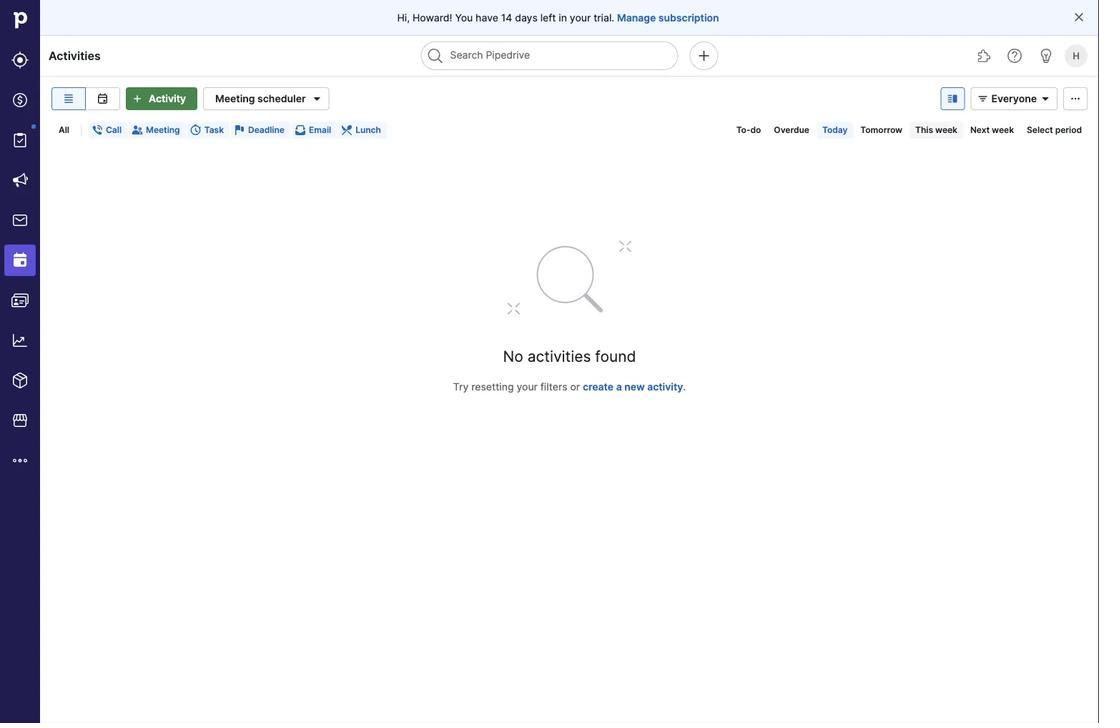 Task type: locate. For each thing, give the bounding box(es) containing it.
task button
[[187, 122, 230, 139]]

next week
[[971, 125, 1015, 135]]

tomorrow
[[861, 125, 903, 135]]

or
[[571, 381, 580, 393]]

your
[[570, 11, 591, 24], [517, 381, 538, 393]]

color primary image left email
[[295, 124, 306, 136]]

new
[[625, 381, 645, 393]]

meeting scheduler
[[215, 93, 306, 105]]

color primary image right the call at the top of page
[[132, 124, 143, 136]]

color primary image inside meeting button
[[132, 124, 143, 136]]

products image
[[11, 372, 29, 389]]

1 week from the left
[[936, 125, 958, 135]]

you
[[455, 11, 473, 24]]

color primary image left more actions image
[[1037, 93, 1055, 104]]

0 horizontal spatial week
[[936, 125, 958, 135]]

week right this
[[936, 125, 958, 135]]

color primary image left "task"
[[190, 124, 202, 136]]

menu
[[0, 0, 40, 723]]

overdue button
[[769, 122, 816, 139]]

home image
[[9, 9, 31, 31]]

activity button
[[126, 87, 198, 110]]

color primary inverted image
[[129, 93, 146, 104]]

color primary image for meeting
[[132, 124, 143, 136]]

found
[[596, 347, 636, 365]]

call button
[[89, 122, 127, 139]]

hi,
[[397, 11, 410, 24]]

0 horizontal spatial color primary image
[[132, 124, 143, 136]]

email button
[[292, 122, 337, 139]]

h
[[1073, 50, 1080, 61]]

filters
[[541, 381, 568, 393]]

hi, howard! you have 14 days left in your  trial. manage subscription
[[397, 11, 720, 24]]

tomorrow button
[[855, 122, 909, 139]]

0 vertical spatial meeting
[[215, 93, 255, 105]]

1 vertical spatial your
[[517, 381, 538, 393]]

color primary image inside the email button
[[295, 124, 306, 136]]

meeting
[[215, 93, 255, 105], [146, 125, 180, 135]]

color primary image inside the task button
[[190, 124, 202, 136]]

2 horizontal spatial color primary image
[[1037, 93, 1055, 104]]

2 week from the left
[[992, 125, 1015, 135]]

color primary image right open details in full view icon
[[975, 93, 992, 104]]

today
[[823, 125, 848, 135]]

your left "filters" at the bottom
[[517, 381, 538, 393]]

Search Pipedrive field
[[421, 41, 679, 70]]

week
[[936, 125, 958, 135], [992, 125, 1015, 135]]

scheduler
[[258, 93, 306, 105]]

period
[[1056, 125, 1083, 135]]

a
[[617, 381, 622, 393]]

color primary image up email
[[309, 90, 326, 107]]

task
[[204, 125, 224, 135]]

everyone button
[[971, 87, 1058, 110]]

0 vertical spatial your
[[570, 11, 591, 24]]

more image
[[11, 452, 29, 469]]

color primary image for everyone
[[975, 93, 992, 104]]

meeting inside button
[[146, 125, 180, 135]]

menu item
[[0, 240, 40, 280]]

1 vertical spatial meeting
[[146, 125, 180, 135]]

select period button
[[1022, 122, 1088, 139]]

color primary image
[[975, 93, 992, 104], [1037, 93, 1055, 104], [132, 124, 143, 136]]

color primary image left lunch
[[341, 124, 353, 136]]

overdue
[[774, 125, 810, 135]]

your right in
[[570, 11, 591, 24]]

color primary image
[[1074, 11, 1085, 23], [309, 90, 326, 107], [92, 124, 103, 136], [190, 124, 202, 136], [234, 124, 245, 136], [295, 124, 306, 136], [341, 124, 353, 136]]

meeting up "task"
[[215, 93, 255, 105]]

campaigns image
[[11, 172, 29, 189]]

create
[[583, 381, 614, 393]]

leads image
[[11, 52, 29, 69]]

try resetting your filters or create a new activity .
[[453, 381, 686, 393]]

next
[[971, 125, 990, 135]]

today button
[[817, 122, 854, 139]]

0 horizontal spatial meeting
[[146, 125, 180, 135]]

week for this week
[[936, 125, 958, 135]]

1 horizontal spatial meeting
[[215, 93, 255, 105]]

next week button
[[965, 122, 1020, 139]]

empty state image
[[484, 236, 656, 322]]

.
[[684, 381, 686, 393]]

color primary image inside call button
[[92, 124, 103, 136]]

all button
[[53, 122, 75, 139]]

color primary image right "task"
[[234, 124, 245, 136]]

color primary image inside lunch "button"
[[341, 124, 353, 136]]

trial.
[[594, 11, 615, 24]]

meeting down activity button
[[146, 125, 180, 135]]

meeting inside button
[[215, 93, 255, 105]]

create a new activity link
[[583, 381, 684, 393]]

contacts image
[[11, 292, 29, 309]]

color primary image inside meeting scheduler button
[[309, 90, 326, 107]]

1 horizontal spatial week
[[992, 125, 1015, 135]]

color primary image left the call at the top of page
[[92, 124, 103, 136]]

1 horizontal spatial color primary image
[[975, 93, 992, 104]]

color primary image inside 'deadline' button
[[234, 124, 245, 136]]

week right next
[[992, 125, 1015, 135]]



Task type: describe. For each thing, give the bounding box(es) containing it.
open details in full view image
[[945, 93, 962, 104]]

lunch button
[[339, 122, 387, 139]]

quick help image
[[1007, 47, 1024, 64]]

this
[[916, 125, 934, 135]]

h button
[[1063, 41, 1091, 70]]

no activities found
[[503, 347, 636, 365]]

calendar image
[[94, 93, 111, 104]]

meeting for meeting
[[146, 125, 180, 135]]

deadline button
[[231, 122, 290, 139]]

list image
[[60, 93, 77, 104]]

deals image
[[11, 92, 29, 109]]

to-do button
[[731, 122, 767, 139]]

in
[[559, 11, 567, 24]]

select period
[[1028, 125, 1083, 135]]

no
[[503, 347, 524, 365]]

select
[[1028, 125, 1054, 135]]

to-do
[[737, 125, 762, 135]]

color undefined image
[[11, 132, 29, 149]]

resetting
[[472, 381, 514, 393]]

to-
[[737, 125, 751, 135]]

activities image
[[11, 252, 29, 269]]

week for next week
[[992, 125, 1015, 135]]

color primary image for email
[[295, 124, 306, 136]]

color primary image for lunch
[[341, 124, 353, 136]]

meeting for meeting scheduler
[[215, 93, 255, 105]]

meeting button
[[129, 122, 186, 139]]

manage subscription link
[[617, 10, 720, 25]]

try
[[453, 381, 469, 393]]

this week button
[[910, 122, 964, 139]]

quick add image
[[696, 47, 713, 64]]

color primary image for call
[[92, 124, 103, 136]]

color primary image for deadline
[[234, 124, 245, 136]]

color primary image for task
[[190, 124, 202, 136]]

activity
[[648, 381, 684, 393]]

deadline
[[248, 125, 285, 135]]

1 horizontal spatial your
[[570, 11, 591, 24]]

lunch
[[356, 125, 381, 135]]

everyone
[[992, 93, 1037, 105]]

call
[[106, 125, 122, 135]]

sales assistant image
[[1038, 47, 1055, 64]]

this week
[[916, 125, 958, 135]]

activity
[[149, 93, 186, 105]]

activities
[[49, 49, 101, 63]]

manage
[[617, 11, 656, 24]]

activities
[[528, 347, 591, 365]]

days
[[515, 11, 538, 24]]

0 horizontal spatial your
[[517, 381, 538, 393]]

sales inbox image
[[11, 212, 29, 229]]

insights image
[[11, 332, 29, 349]]

meeting scheduler button
[[203, 87, 330, 110]]

email
[[309, 125, 331, 135]]

have
[[476, 11, 499, 24]]

more actions image
[[1068, 93, 1085, 104]]

howard!
[[413, 11, 453, 24]]

marketplace image
[[11, 412, 29, 429]]

color primary image up h
[[1074, 11, 1085, 23]]

all
[[59, 125, 69, 135]]

do
[[751, 125, 762, 135]]

left
[[541, 11, 556, 24]]

subscription
[[659, 11, 720, 24]]

14
[[501, 11, 513, 24]]



Task type: vqa. For each thing, say whether or not it's contained in the screenshot.
Hi,
yes



